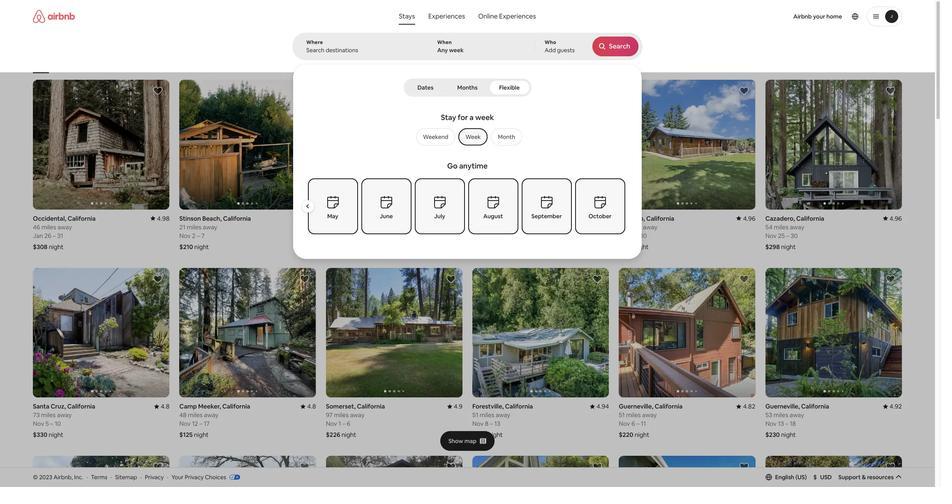 Task type: locate. For each thing, give the bounding box(es) containing it.
privacy down add to wishlist: tomales, california icon
[[145, 473, 164, 481]]

0 horizontal spatial experiences
[[428, 12, 465, 21]]

4.8 out of 5 average rating image
[[154, 403, 170, 411], [301, 403, 316, 411]]

add to wishlist: guerneville, california image
[[739, 274, 749, 284]]

0 horizontal spatial 4.8 out of 5 average rating image
[[154, 403, 170, 411]]

september button
[[522, 178, 572, 234]]

2 guerneville, from the left
[[765, 403, 800, 411]]

13 right 8
[[494, 420, 500, 428]]

miles up 11
[[626, 411, 641, 419]]

guerneville,
[[619, 403, 653, 411], [765, 403, 800, 411]]

1 horizontal spatial 17
[[350, 232, 356, 240]]

1 horizontal spatial 10
[[641, 232, 647, 240]]

somerset,
[[326, 403, 356, 411]]

support & resources
[[838, 474, 894, 481]]

away down "august"
[[497, 223, 511, 231]]

97 down somerset,
[[326, 411, 333, 419]]

– inside acampo, california 55 miles away nov 5 – 10 night
[[636, 232, 639, 240]]

nov inside stinson beach, california 21 miles away nov 2 – 7 $210 night
[[179, 232, 191, 240]]

night down the 'acampo,'
[[634, 243, 649, 251]]

– down "august"
[[492, 232, 495, 240]]

2 horizontal spatial 12
[[485, 232, 491, 240]]

10 inside santa cruz, california 73 miles away nov 5 – 10 $330 night
[[55, 420, 61, 428]]

off-
[[503, 61, 512, 67]]

june button
[[361, 178, 411, 234]]

12 up the $125
[[192, 420, 198, 428]]

17 down meeker,
[[204, 420, 210, 428]]

where
[[306, 39, 323, 46]]

· left privacy link
[[140, 473, 142, 481]]

away down forestville,
[[496, 411, 510, 419]]

weekend
[[423, 133, 448, 141]]

add to wishlist: acampo, california image
[[739, 86, 749, 96]]

– right 8
[[490, 420, 493, 428]]

inc.
[[74, 473, 83, 481]]

miles down cobb,
[[481, 223, 495, 231]]

nov inside santa cruz, california 73 miles away nov 5 – 10 $330 night
[[33, 420, 44, 428]]

– left '18'
[[785, 420, 788, 428]]

10 down cruz,
[[55, 420, 61, 428]]

airbnb your home link
[[788, 8, 847, 25]]

privacy right 'your'
[[185, 473, 204, 481]]

your
[[813, 13, 825, 20]]

guerneville, inside guerneville, california 53 miles away nov 13 – 18 $230 night
[[765, 403, 800, 411]]

1 horizontal spatial 6
[[631, 420, 635, 428]]

4.88
[[597, 214, 609, 222]]

2 51 from the left
[[619, 411, 625, 419]]

away down meeker,
[[204, 411, 219, 419]]

6 left 11
[[631, 420, 635, 428]]

away down valley,
[[350, 223, 365, 231]]

valley,
[[349, 215, 367, 222]]

guerneville, inside guerneville, california 51 miles away nov 6 – 11 $220 night
[[619, 403, 653, 411]]

nov down 73
[[33, 420, 44, 428]]

1 horizontal spatial week
[[475, 113, 494, 122]]

1 horizontal spatial guerneville,
[[765, 403, 800, 411]]

12 down cobb,
[[485, 232, 491, 240]]

– down the 'acampo,'
[[636, 232, 639, 240]]

4.92 out of 5 average rating image
[[883, 403, 902, 411]]

©
[[33, 473, 38, 481]]

1 horizontal spatial experiences
[[499, 12, 536, 21]]

night right the $330
[[49, 431, 63, 439]]

17 down "august"
[[497, 232, 503, 240]]

1 97 from the top
[[326, 223, 333, 231]]

1 · from the left
[[86, 473, 88, 481]]

airbnb
[[793, 13, 812, 20]]

add to wishlist: cloverdale, california image
[[593, 462, 602, 472]]

5 down the 'acampo,'
[[631, 232, 635, 240]]

2 horizontal spatial 17
[[497, 232, 503, 240]]

beachfront
[[275, 61, 301, 67]]

73
[[33, 411, 40, 419]]

· right terms
[[111, 473, 112, 481]]

nov inside cobb, california 62 miles away nov 12 – 17
[[472, 232, 484, 240]]

51 up $220
[[619, 411, 625, 419]]

your
[[172, 473, 184, 481]]

tab list
[[405, 79, 530, 97]]

july button
[[415, 178, 465, 234]]

add
[[545, 46, 556, 54]]

0 horizontal spatial 13
[[494, 420, 500, 428]]

· left 'your'
[[167, 473, 168, 481]]

night inside guerneville, california 51 miles away nov 6 – 11 $220 night
[[635, 431, 649, 439]]

2 13 from the left
[[778, 420, 784, 428]]

nov up $220
[[619, 420, 630, 428]]

california inside acampo, california 55 miles away nov 5 – 10 night
[[646, 214, 674, 222]]

group inside stay for a week group
[[413, 128, 522, 146]]

october button
[[575, 178, 625, 234]]

guerneville, up 11
[[619, 403, 653, 411]]

53
[[765, 411, 772, 419]]

1 vertical spatial 97
[[326, 411, 333, 419]]

week right any
[[449, 46, 464, 54]]

add to wishlist: watsonville, california image
[[886, 462, 895, 472]]

0 horizontal spatial week
[[449, 46, 464, 54]]

homes
[[438, 61, 453, 67]]

night right the $125
[[194, 431, 209, 439]]

california inside guerneville, california 51 miles away nov 6 – 11 $220 night
[[655, 403, 683, 411]]

1 horizontal spatial 13
[[778, 420, 784, 428]]

1 13 from the left
[[494, 420, 500, 428]]

51 for forestville, california
[[472, 411, 478, 419]]

trending
[[593, 61, 613, 67]]

17 inside cobb, california 62 miles away nov 12 – 17
[[497, 232, 503, 240]]

0 horizontal spatial 4.8
[[161, 403, 170, 411]]

support
[[838, 474, 861, 481]]

week inside group
[[475, 113, 494, 122]]

1 4.8 out of 5 average rating image from the left
[[154, 403, 170, 411]]

tab list containing dates
[[405, 79, 530, 97]]

guests
[[557, 46, 575, 54]]

the-
[[512, 61, 522, 67]]

10 down the 'acampo,'
[[641, 232, 647, 240]]

guerneville, up the 53 at the bottom right of the page
[[765, 403, 800, 411]]

18
[[790, 420, 796, 428]]

12 inside garden valley, california 97 miles away nov 12 – 17
[[338, 232, 345, 240]]

months
[[457, 84, 478, 91]]

california inside garden valley, california 97 miles away nov 12 – 17
[[369, 215, 397, 222]]

0 horizontal spatial 17
[[204, 420, 210, 428]]

go anytime group
[[301, 158, 628, 248]]

17
[[497, 232, 503, 240], [350, 232, 356, 240], [204, 420, 210, 428]]

stays
[[399, 12, 415, 21]]

1 4.8 from the left
[[161, 403, 170, 411]]

miles inside cobb, california 62 miles away nov 12 – 17
[[481, 223, 495, 231]]

1 horizontal spatial 4.8
[[307, 403, 316, 411]]

– inside santa cruz, california 73 miles away nov 5 – 10 $330 night
[[50, 420, 53, 428]]

away inside 'forestville, california 51 miles away nov 8 – 13 $485 night'
[[496, 411, 510, 419]]

night down 8
[[488, 431, 503, 439]]

1 horizontal spatial 12
[[338, 232, 345, 240]]

miles down the 'acampo,'
[[627, 223, 642, 231]]

miles up 25
[[774, 223, 789, 231]]

add to wishlist: valley springs, california image
[[446, 462, 456, 472]]

51 down forestville,
[[472, 411, 478, 419]]

months button
[[448, 80, 487, 95]]

1 guerneville, from the left
[[619, 403, 653, 411]]

terms link
[[91, 473, 107, 481]]

– inside cobb, california 62 miles away nov 12 – 17
[[492, 232, 495, 240]]

away inside somerset, california 97 miles away nov 1 – 6 $226 night
[[350, 411, 365, 419]]

51 inside guerneville, california 51 miles away nov 6 – 11 $220 night
[[619, 411, 625, 419]]

acampo, california 55 miles away nov 5 – 10 night
[[619, 214, 674, 251]]

None search field
[[293, 0, 642, 259]]

june
[[380, 213, 393, 220]]

1 horizontal spatial 4.8 out of 5 average rating image
[[301, 403, 316, 411]]

choices
[[205, 473, 226, 481]]

4.96
[[743, 214, 756, 222], [890, 215, 902, 222]]

away up '18'
[[790, 411, 804, 419]]

12 inside cobb, california 62 miles away nov 12 – 17
[[485, 232, 491, 240]]

santa
[[33, 403, 49, 411]]

a
[[470, 113, 474, 122]]

night inside 'forestville, california 51 miles away nov 8 – 13 $485 night'
[[488, 431, 503, 439]]

nov inside garden valley, california 97 miles away nov 12 – 17
[[326, 232, 337, 240]]

experiences right 'online'
[[499, 12, 536, 21]]

4.8 out of 5 average rating image left somerset,
[[301, 403, 316, 411]]

nov down 62
[[472, 232, 484, 240]]

1 horizontal spatial 51
[[619, 411, 625, 419]]

guerneville, california 51 miles away nov 6 – 11 $220 night
[[619, 403, 683, 439]]

1 51 from the left
[[472, 411, 478, 419]]

13 left '18'
[[778, 420, 784, 428]]

1
[[338, 420, 341, 428]]

3 · from the left
[[140, 473, 142, 481]]

night inside guerneville, california 53 miles away nov 13 – 18 $230 night
[[781, 431, 796, 439]]

map
[[465, 437, 477, 445]]

1 vertical spatial 5
[[45, 420, 49, 428]]

51 inside 'forestville, california 51 miles away nov 8 – 13 $485 night'
[[472, 411, 478, 419]]

5 inside acampo, california 55 miles away nov 5 – 10 night
[[631, 232, 635, 240]]

1 horizontal spatial 4.96
[[890, 215, 902, 222]]

night inside occidental, california 46 miles away jan 26 – 31 $308 night
[[49, 243, 63, 251]]

4.8 left somerset,
[[307, 403, 316, 411]]

away up 31
[[57, 223, 72, 231]]

show map button
[[440, 431, 495, 451]]

0 horizontal spatial guerneville,
[[619, 403, 653, 411]]

night inside somerset, california 97 miles away nov 1 – 6 $226 night
[[342, 431, 356, 439]]

nov left 2
[[179, 232, 191, 240]]

stays tab panel
[[293, 33, 642, 259]]

away inside stinson beach, california 21 miles away nov 2 – 7 $210 night
[[203, 223, 217, 231]]

miles down "camp"
[[188, 411, 203, 419]]

– right 1
[[342, 420, 345, 428]]

0 horizontal spatial 51
[[472, 411, 478, 419]]

– left 11
[[636, 420, 640, 428]]

0 horizontal spatial privacy
[[145, 473, 164, 481]]

miles inside guerneville, california 51 miles away nov 6 – 11 $220 night
[[626, 411, 641, 419]]

4.82 out of 5 average rating image
[[737, 403, 756, 411]]

– inside 'forestville, california 51 miles away nov 8 – 13 $485 night'
[[490, 420, 493, 428]]

– right 25
[[786, 232, 789, 240]]

0 horizontal spatial 5
[[45, 420, 49, 428]]

amazing pools
[[544, 61, 578, 67]]

0 vertical spatial week
[[449, 46, 464, 54]]

0 horizontal spatial 12
[[192, 420, 198, 428]]

17 down valley,
[[350, 232, 356, 240]]

miles inside 'forestville, california 51 miles away nov 8 – 13 $485 night'
[[480, 411, 494, 419]]

6
[[631, 420, 635, 428], [347, 420, 350, 428]]

– down garden
[[346, 232, 349, 240]]

17 inside garden valley, california 97 miles away nov 12 – 17
[[350, 232, 356, 240]]

cobb, california 62 miles away nov 12 – 17
[[472, 214, 519, 240]]

4.8 out of 5 average rating image left "camp"
[[154, 403, 170, 411]]

night down 31
[[49, 243, 63, 251]]

guerneville, for 53
[[765, 403, 800, 411]]

miles up 2
[[187, 223, 201, 231]]

miles down somerset,
[[334, 411, 349, 419]]

– left 7 on the top left
[[197, 232, 200, 240]]

$230
[[765, 431, 780, 439]]

0 vertical spatial 5
[[631, 232, 635, 240]]

miles up 26
[[41, 223, 56, 231]]

group containing weekend
[[413, 128, 522, 146]]

1 4.96 from the left
[[743, 214, 756, 222]]

4.8 for camp meeker, california 48 miles away nov 12 – 17 $125 night
[[307, 403, 316, 411]]

nov down the 53 at the bottom right of the page
[[765, 420, 777, 428]]

26
[[44, 232, 51, 240]]

4.96 for cazadero, california 54 miles away nov 25 – 30 $298 night
[[890, 215, 902, 222]]

cobb,
[[472, 214, 490, 222]]

nov down 48
[[179, 420, 191, 428]]

stay
[[441, 113, 456, 122]]

night down 7 on the top left
[[194, 243, 209, 251]]

2 4.96 from the left
[[890, 215, 902, 222]]

guerneville, california 53 miles away nov 13 – 18 $230 night
[[765, 403, 829, 439]]

week right a
[[475, 113, 494, 122]]

what can we help you find? tab list
[[392, 8, 472, 25]]

0 horizontal spatial 6
[[347, 420, 350, 428]]

any
[[437, 46, 448, 54]]

terms
[[91, 473, 107, 481]]

experiences
[[428, 12, 465, 21], [499, 12, 536, 21]]

· right inc.
[[86, 473, 88, 481]]

2 4.8 from the left
[[307, 403, 316, 411]]

who add guests
[[545, 39, 575, 54]]

1 6 from the left
[[631, 420, 635, 428]]

away inside santa cruz, california 73 miles away nov 5 – 10 $330 night
[[57, 411, 72, 419]]

&
[[862, 474, 866, 481]]

week inside 'when any week'
[[449, 46, 464, 54]]

miles inside cazadero, california 54 miles away nov 25 – 30 $298 night
[[774, 223, 789, 231]]

nov down '54' on the top right
[[765, 232, 777, 240]]

anytime
[[459, 161, 488, 171]]

away up 11
[[642, 411, 657, 419]]

$220
[[619, 431, 633, 439]]

97 inside garden valley, california 97 miles away nov 12 – 17
[[326, 223, 333, 231]]

nov left 8
[[472, 420, 484, 428]]

17 inside camp meeker, california 48 miles away nov 12 – 17 $125 night
[[204, 420, 210, 428]]

away down cruz,
[[57, 411, 72, 419]]

jan
[[33, 232, 43, 240]]

nov left 1
[[326, 420, 337, 428]]

california inside cazadero, california 54 miles away nov 25 – 30 $298 night
[[796, 215, 824, 222]]

home
[[827, 13, 842, 20]]

add to wishlist: camp meeker, california image
[[300, 274, 309, 284]]

terms · sitemap · privacy ·
[[91, 473, 168, 481]]

1 horizontal spatial privacy
[[185, 473, 204, 481]]

– down cruz,
[[50, 420, 53, 428]]

1 horizontal spatial 5
[[631, 232, 635, 240]]

$
[[813, 474, 817, 481]]

airbnb your home
[[793, 13, 842, 20]]

1 vertical spatial 10
[[55, 420, 61, 428]]

group
[[33, 41, 761, 73], [33, 80, 170, 210], [179, 80, 453, 210], [326, 80, 463, 210], [472, 80, 609, 210], [619, 80, 756, 210], [765, 80, 902, 210], [413, 128, 522, 146], [33, 268, 170, 398], [179, 268, 316, 398], [326, 268, 463, 398], [472, 268, 609, 398], [619, 268, 892, 398], [765, 268, 902, 398], [33, 456, 170, 487], [179, 456, 316, 487], [326, 456, 463, 487], [472, 456, 609, 487], [619, 456, 756, 487], [765, 456, 902, 487]]

add to wishlist: los gatos, california image
[[739, 462, 749, 472]]

0 horizontal spatial 4.96
[[743, 214, 756, 222]]

2 97 from the top
[[326, 411, 333, 419]]

2 6 from the left
[[347, 420, 350, 428]]

miles down garden
[[334, 223, 349, 231]]

1 vertical spatial week
[[475, 113, 494, 122]]

13
[[494, 420, 500, 428], [778, 420, 784, 428]]

– inside garden valley, california 97 miles away nov 12 – 17
[[346, 232, 349, 240]]

skiing
[[471, 61, 485, 67]]

0 vertical spatial 10
[[641, 232, 647, 240]]

12 down garden
[[338, 232, 345, 240]]

away down the 'acampo,'
[[643, 223, 658, 231]]

6 inside somerset, california 97 miles away nov 1 – 6 $226 night
[[347, 420, 350, 428]]

4 · from the left
[[167, 473, 168, 481]]

away down somerset,
[[350, 411, 365, 419]]

12 inside camp meeker, california 48 miles away nov 12 – 17 $125 night
[[192, 420, 198, 428]]

miles inside camp meeker, california 48 miles away nov 12 – 17 $125 night
[[188, 411, 203, 419]]

0 vertical spatial 97
[[326, 223, 333, 231]]

away up 30
[[790, 223, 804, 231]]

2 4.8 out of 5 average rating image from the left
[[301, 403, 316, 411]]

17 for camp meeker, california 48 miles away nov 12 – 17 $125 night
[[204, 420, 210, 428]]

0 horizontal spatial 10
[[55, 420, 61, 428]]

nov down garden
[[326, 232, 337, 240]]

august
[[483, 213, 503, 220]]

night down 11
[[635, 431, 649, 439]]

cazadero,
[[765, 215, 795, 222]]

6 right 1
[[347, 420, 350, 428]]

– left 31
[[53, 232, 56, 240]]

experiences up the when on the top
[[428, 12, 465, 21]]

miles right the 53 at the bottom right of the page
[[774, 411, 788, 419]]

add to wishlist: santa cruz, california image
[[153, 274, 163, 284]]

nov down 55 on the right of the page
[[619, 232, 630, 240]]

night down 30
[[781, 243, 796, 251]]

1 experiences from the left
[[428, 12, 465, 21]]

97 down may
[[326, 223, 333, 231]]

miles up 8
[[480, 411, 494, 419]]

5 up the $330
[[45, 420, 49, 428]]

miles down santa
[[41, 411, 56, 419]]

4.8 left "camp"
[[161, 403, 170, 411]]

add to wishlist: somerset, california image
[[446, 274, 456, 284]]

– inside guerneville, california 51 miles away nov 6 – 11 $220 night
[[636, 420, 640, 428]]

2023
[[39, 473, 52, 481]]

4.92
[[890, 403, 902, 411]]

night down '18'
[[781, 431, 796, 439]]

$210
[[179, 243, 193, 251]]

12 for garden valley, california 97 miles away nov 12 – 17
[[338, 232, 345, 240]]

51
[[472, 411, 478, 419], [619, 411, 625, 419]]

treehouses
[[315, 61, 341, 67]]

meeker,
[[198, 403, 221, 411]]

away down beach,
[[203, 223, 217, 231]]

night right $226
[[342, 431, 356, 439]]

31
[[57, 232, 63, 240]]

miles inside occidental, california 46 miles away jan 26 – 31 $308 night
[[41, 223, 56, 231]]

week
[[449, 46, 464, 54], [475, 113, 494, 122]]

5
[[631, 232, 635, 240], [45, 420, 49, 428]]

– down meeker,
[[199, 420, 202, 428]]

2 · from the left
[[111, 473, 112, 481]]



Task type: describe. For each thing, give the bounding box(es) containing it.
stay for a week group
[[334, 109, 601, 158]]

1 privacy from the left
[[145, 473, 164, 481]]

usd
[[820, 474, 832, 481]]

2 privacy from the left
[[185, 473, 204, 481]]

september
[[531, 213, 562, 220]]

airbnb,
[[54, 473, 73, 481]]

beach,
[[202, 214, 222, 222]]

55
[[619, 223, 626, 231]]

california inside cobb, california 62 miles away nov 12 – 17
[[491, 214, 519, 222]]

$298
[[765, 243, 780, 251]]

stays button
[[392, 8, 422, 25]]

add to wishlist: cazadero, california image
[[886, 86, 895, 96]]

21
[[179, 223, 185, 231]]

$125
[[179, 431, 193, 439]]

dates button
[[405, 80, 446, 95]]

when
[[437, 39, 452, 46]]

nov inside somerset, california 97 miles away nov 1 – 6 $226 night
[[326, 420, 337, 428]]

add to wishlist: garden valley, california image
[[446, 86, 456, 96]]

62
[[472, 223, 479, 231]]

17 for garden valley, california 97 miles away nov 12 – 17
[[350, 232, 356, 240]]

california inside somerset, california 97 miles away nov 1 – 6 $226 night
[[357, 403, 385, 411]]

privacy link
[[145, 473, 164, 481]]

97 inside somerset, california 97 miles away nov 1 – 6 $226 night
[[326, 411, 333, 419]]

nov inside 'forestville, california 51 miles away nov 8 – 13 $485 night'
[[472, 420, 484, 428]]

california inside santa cruz, california 73 miles away nov 5 – 10 $330 night
[[67, 403, 95, 411]]

– inside occidental, california 46 miles away jan 26 – 31 $308 night
[[53, 232, 56, 240]]

may button
[[308, 178, 358, 234]]

nov inside guerneville, california 53 miles away nov 13 – 18 $230 night
[[765, 420, 777, 428]]

miles inside stinson beach, california 21 miles away nov 2 – 7 $210 night
[[187, 223, 201, 231]]

support & resources button
[[838, 474, 902, 481]]

night inside stinson beach, california 21 miles away nov 2 – 7 $210 night
[[194, 243, 209, 251]]

guerneville, for 51
[[619, 403, 653, 411]]

night inside camp meeker, california 48 miles away nov 12 – 17 $125 night
[[194, 431, 209, 439]]

grid
[[522, 61, 531, 67]]

english (us)
[[775, 474, 807, 481]]

stinson
[[179, 214, 201, 222]]

4.98
[[157, 214, 170, 222]]

– inside cazadero, california 54 miles away nov 25 – 30 $298 night
[[786, 232, 789, 240]]

– inside camp meeker, california 48 miles away nov 12 – 17 $125 night
[[199, 420, 202, 428]]

4.96 for acampo, california 55 miles away nov 5 – 10 night
[[743, 214, 756, 222]]

– inside stinson beach, california 21 miles away nov 2 – 7 $210 night
[[197, 232, 200, 240]]

when any week
[[437, 39, 464, 54]]

resources
[[867, 474, 894, 481]]

tab list inside stays tab panel
[[405, 79, 530, 97]]

santa cruz, california 73 miles away nov 5 – 10 $330 night
[[33, 403, 95, 439]]

night inside santa cruz, california 73 miles away nov 5 – 10 $330 night
[[49, 431, 63, 439]]

your privacy choices
[[172, 473, 226, 481]]

4.98 out of 5 average rating image
[[151, 214, 170, 222]]

miles inside acampo, california 55 miles away nov 5 – 10 night
[[627, 223, 642, 231]]

your privacy choices link
[[172, 473, 240, 481]]

play
[[397, 61, 407, 67]]

add to wishlist: occidental, california image
[[153, 86, 163, 96]]

6 inside guerneville, california 51 miles away nov 6 – 11 $220 night
[[631, 420, 635, 428]]

Where field
[[306, 46, 414, 54]]

46
[[33, 223, 40, 231]]

away inside camp meeker, california 48 miles away nov 12 – 17 $125 night
[[204, 411, 219, 419]]

profile element
[[550, 0, 902, 33]]

$ usd
[[813, 474, 832, 481]]

california inside stinson beach, california 21 miles away nov 2 – 7 $210 night
[[223, 214, 251, 222]]

english
[[775, 474, 794, 481]]

4.8 out of 5 average rating image for santa cruz, california 73 miles away nov 5 – 10 $330 night
[[154, 403, 170, 411]]

$226
[[326, 431, 340, 439]]

4.96 out of 5 average rating image
[[883, 215, 902, 222]]

nov inside cazadero, california 54 miles away nov 25 – 30 $298 night
[[765, 232, 777, 240]]

go
[[447, 161, 458, 171]]

dates
[[418, 84, 434, 91]]

garden
[[326, 215, 348, 222]]

add to wishlist: forestville, california image
[[593, 274, 602, 284]]

away inside occidental, california 46 miles away jan 26 – 31 $308 night
[[57, 223, 72, 231]]

show map
[[448, 437, 477, 445]]

online
[[478, 12, 498, 21]]

night inside acampo, california 55 miles away nov 5 – 10 night
[[634, 243, 649, 251]]

california inside occidental, california 46 miles away jan 26 – 31 $308 night
[[68, 214, 96, 222]]

2
[[192, 232, 195, 240]]

away inside guerneville, california 53 miles away nov 13 – 18 $230 night
[[790, 411, 804, 419]]

for
[[458, 113, 468, 122]]

cruz,
[[51, 403, 66, 411]]

away inside garden valley, california 97 miles away nov 12 – 17
[[350, 223, 365, 231]]

51 for guerneville, california
[[619, 411, 625, 419]]

8
[[485, 420, 489, 428]]

(us)
[[796, 474, 807, 481]]

go anytime
[[447, 161, 488, 171]]

miles inside garden valley, california 97 miles away nov 12 – 17
[[334, 223, 349, 231]]

13 inside 'forestville, california 51 miles away nov 8 – 13 $485 night'
[[494, 420, 500, 428]]

4.96 out of 5 average rating image
[[737, 214, 756, 222]]

forestville, california 51 miles away nov 8 – 13 $485 night
[[472, 403, 533, 439]]

month
[[498, 133, 515, 141]]

4.99
[[304, 214, 316, 222]]

tiny homes
[[427, 61, 453, 67]]

sitemap
[[115, 473, 137, 481]]

away inside cazadero, california 54 miles away nov 25 – 30 $298 night
[[790, 223, 804, 231]]

night inside cazadero, california 54 miles away nov 25 – 30 $298 night
[[781, 243, 796, 251]]

nov inside guerneville, california 51 miles away nov 6 – 11 $220 night
[[619, 420, 630, 428]]

california inside 'forestville, california 51 miles away nov 8 – 13 $485 night'
[[505, 403, 533, 411]]

away inside guerneville, california 51 miles away nov 6 – 11 $220 night
[[642, 411, 657, 419]]

4.8 for santa cruz, california 73 miles away nov 5 – 10 $330 night
[[161, 403, 170, 411]]

4.8 out of 5 average rating image for camp meeker, california 48 miles away nov 12 – 17 $125 night
[[301, 403, 316, 411]]

12 for camp meeker, california 48 miles away nov 12 – 17 $125 night
[[192, 420, 198, 428]]

experiences inside button
[[428, 12, 465, 21]]

4.9
[[454, 403, 463, 411]]

occidental,
[[33, 214, 66, 222]]

stinson beach, california 21 miles away nov 2 – 7 $210 night
[[179, 214, 251, 251]]

7
[[201, 232, 205, 240]]

none search field containing stay for a week
[[293, 0, 642, 259]]

© 2023 airbnb, inc. ·
[[33, 473, 88, 481]]

off-the-grid
[[503, 61, 531, 67]]

4.94
[[597, 403, 609, 411]]

$485
[[472, 431, 487, 439]]

5 inside santa cruz, california 73 miles away nov 5 – 10 $330 night
[[45, 420, 49, 428]]

july
[[434, 213, 445, 220]]

4.88 out of 5 average rating image
[[590, 214, 609, 222]]

miles inside somerset, california 97 miles away nov 1 – 6 $226 night
[[334, 411, 349, 419]]

nov inside camp meeker, california 48 miles away nov 12 – 17 $125 night
[[179, 420, 191, 428]]

10 inside acampo, california 55 miles away nov 5 – 10 night
[[641, 232, 647, 240]]

occidental, california 46 miles away jan 26 – 31 $308 night
[[33, 214, 96, 251]]

4.94 out of 5 average rating image
[[590, 403, 609, 411]]

add to wishlist: guerneville, california image
[[886, 274, 895, 284]]

california inside camp meeker, california 48 miles away nov 12 – 17 $125 night
[[222, 403, 250, 411]]

acampo,
[[619, 214, 645, 222]]

may
[[327, 213, 338, 220]]

away inside cobb, california 62 miles away nov 12 – 17
[[497, 223, 511, 231]]

california inside guerneville, california 53 miles away nov 13 – 18 $230 night
[[801, 403, 829, 411]]

cazadero, california 54 miles away nov 25 – 30 $298 night
[[765, 215, 824, 251]]

2 experiences from the left
[[499, 12, 536, 21]]

miles inside santa cruz, california 73 miles away nov 5 – 10 $330 night
[[41, 411, 56, 419]]

25
[[778, 232, 785, 240]]

week
[[466, 133, 481, 141]]

online experiences
[[478, 12, 536, 21]]

4.9 out of 5 average rating image
[[447, 403, 463, 411]]

– inside somerset, california 97 miles away nov 1 – 6 $226 night
[[342, 420, 345, 428]]

add to wishlist: tomales, california image
[[153, 462, 163, 472]]

somerset, california 97 miles away nov 1 – 6 $226 night
[[326, 403, 385, 439]]

nov inside acampo, california 55 miles away nov 5 – 10 night
[[619, 232, 630, 240]]

– inside guerneville, california 53 miles away nov 13 – 18 $230 night
[[785, 420, 788, 428]]

group containing off-the-grid
[[33, 41, 761, 73]]

4.99 out of 5 average rating image
[[297, 214, 316, 222]]

13 inside guerneville, california 53 miles away nov 13 – 18 $230 night
[[778, 420, 784, 428]]

miles inside guerneville, california 53 miles away nov 13 – 18 $230 night
[[774, 411, 788, 419]]

11
[[641, 420, 646, 428]]

october
[[589, 213, 612, 220]]

away inside acampo, california 55 miles away nov 5 – 10 night
[[643, 223, 658, 231]]

experiences button
[[422, 8, 472, 25]]

garden valley, california 97 miles away nov 12 – 17
[[326, 215, 397, 240]]

4.89 out of 5 average rating image
[[444, 215, 463, 222]]

pools
[[566, 61, 578, 67]]

add to wishlist: valley springs, california image
[[300, 462, 309, 472]]



Task type: vqa. For each thing, say whether or not it's contained in the screenshot.
"experiences" in "button"
yes



